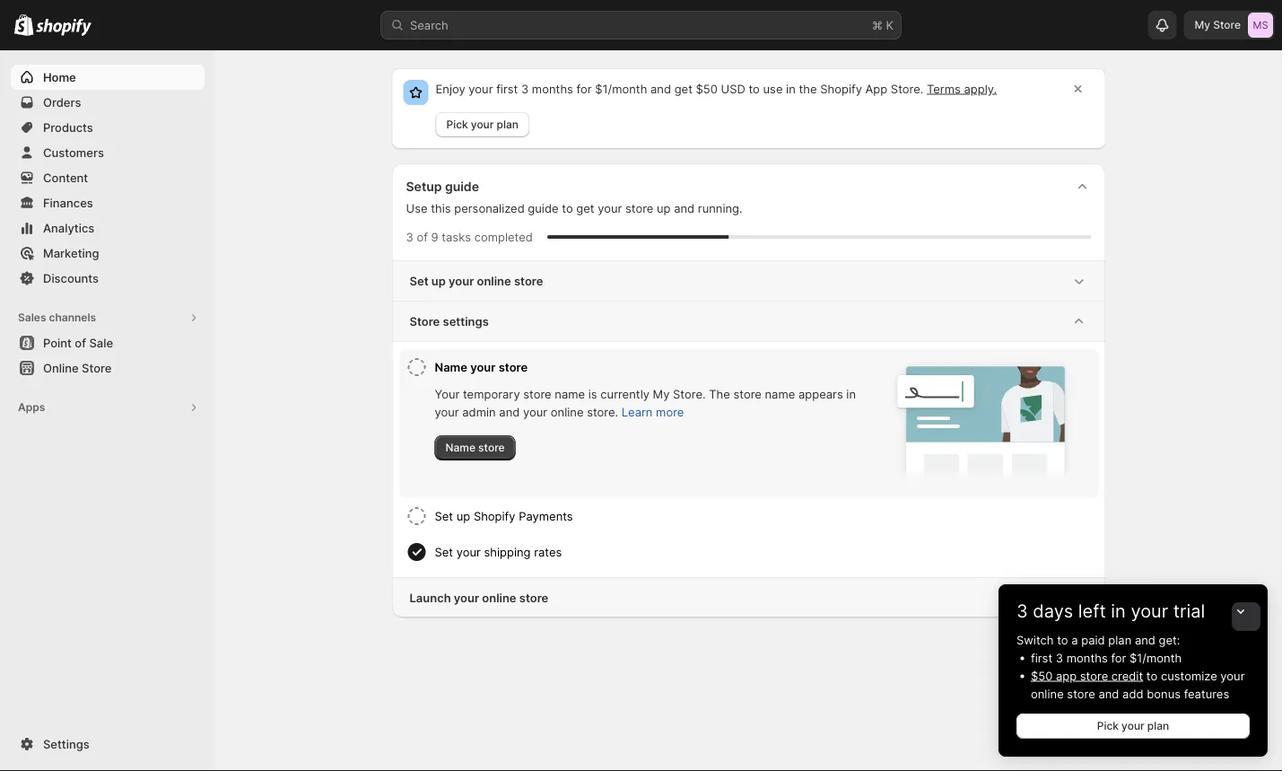 Task type: locate. For each thing, give the bounding box(es) containing it.
$50 left usd
[[696, 82, 718, 96]]

2 horizontal spatial in
[[1112, 600, 1126, 622]]

1 vertical spatial up
[[432, 274, 446, 288]]

1 horizontal spatial in
[[847, 387, 856, 401]]

first
[[496, 82, 518, 96], [1031, 651, 1053, 665]]

0 vertical spatial for
[[577, 82, 592, 96]]

1 horizontal spatial $50
[[1031, 669, 1053, 683]]

in left the the
[[786, 82, 796, 96]]

0 horizontal spatial store.
[[673, 387, 706, 401]]

1 horizontal spatial name
[[765, 387, 796, 401]]

shopify right the the
[[821, 82, 863, 96]]

of left sale
[[75, 336, 86, 350]]

0 vertical spatial store
[[1214, 18, 1241, 31]]

and left add
[[1099, 687, 1120, 701]]

name down admin on the bottom of page
[[446, 441, 476, 454]]

store down admin on the bottom of page
[[479, 441, 505, 454]]

1 vertical spatial get
[[577, 201, 595, 215]]

2 horizontal spatial up
[[657, 201, 671, 215]]

to left a
[[1058, 633, 1069, 647]]

2 horizontal spatial store
[[1214, 18, 1241, 31]]

learn
[[622, 405, 653, 419]]

guide up 'completed'
[[528, 201, 559, 215]]

admin
[[463, 405, 496, 419]]

and inside to customize your online store and add bonus features
[[1099, 687, 1120, 701]]

0 vertical spatial pick
[[447, 118, 468, 131]]

⌘ k
[[872, 18, 894, 32]]

1 vertical spatial store.
[[673, 387, 706, 401]]

pick your plan link down add
[[1017, 714, 1250, 739]]

first right enjoy
[[496, 82, 518, 96]]

store. right 'app'
[[891, 82, 924, 96]]

1 vertical spatial months
[[1067, 651, 1108, 665]]

online left store. on the bottom left of the page
[[551, 405, 584, 419]]

more
[[656, 405, 684, 419]]

up up store settings
[[432, 274, 446, 288]]

1 vertical spatial first
[[1031, 651, 1053, 665]]

my inside "your temporary store name is currently my store. the store name appears in your admin and your online store."
[[653, 387, 670, 401]]

first down switch
[[1031, 651, 1053, 665]]

name left appears
[[765, 387, 796, 401]]

name left is
[[555, 387, 585, 401]]

0 horizontal spatial store
[[82, 361, 112, 375]]

1 vertical spatial $1/month
[[1130, 651, 1182, 665]]

1 horizontal spatial shopify
[[821, 82, 863, 96]]

plan up first 3 months for $1/month
[[1109, 633, 1132, 647]]

0 vertical spatial first
[[496, 82, 518, 96]]

0 horizontal spatial pick your plan
[[447, 118, 519, 131]]

online inside to customize your online store and add bonus features
[[1031, 687, 1064, 701]]

pick your plan down add
[[1098, 719, 1170, 732]]

home
[[43, 70, 76, 84]]

3
[[521, 82, 529, 96], [406, 230, 414, 244], [1017, 600, 1028, 622], [1056, 651, 1064, 665]]

1 vertical spatial $50
[[1031, 669, 1053, 683]]

name for name your store
[[435, 360, 468, 374]]

1 horizontal spatial store
[[410, 314, 440, 328]]

1 horizontal spatial my
[[1195, 18, 1211, 31]]

1 vertical spatial plan
[[1109, 633, 1132, 647]]

name for name store
[[446, 441, 476, 454]]

0 horizontal spatial in
[[786, 82, 796, 96]]

of left 9
[[417, 230, 428, 244]]

1 vertical spatial of
[[75, 336, 86, 350]]

0 horizontal spatial guide
[[445, 179, 479, 194]]

0 vertical spatial name
[[435, 360, 468, 374]]

left
[[1079, 600, 1107, 622]]

1 vertical spatial for
[[1112, 651, 1127, 665]]

store inside dropdown button
[[410, 314, 440, 328]]

trial
[[1174, 600, 1206, 622]]

0 horizontal spatial my
[[653, 387, 670, 401]]

0 vertical spatial $1/month
[[595, 82, 647, 96]]

plan down the bonus
[[1148, 719, 1170, 732]]

store. up more
[[673, 387, 706, 401]]

2 vertical spatial plan
[[1148, 719, 1170, 732]]

get:
[[1159, 633, 1181, 647]]

0 vertical spatial shopify
[[821, 82, 863, 96]]

0 horizontal spatial up
[[432, 274, 446, 288]]

1 vertical spatial pick your plan
[[1098, 719, 1170, 732]]

0 vertical spatial pick your plan
[[447, 118, 519, 131]]

name inside dropdown button
[[435, 360, 468, 374]]

store left settings
[[410, 314, 440, 328]]

pick your plan link down enjoy
[[436, 112, 530, 137]]

pick your plan for pick your plan link to the right
[[1098, 719, 1170, 732]]

first inside 3 days left in your trial element
[[1031, 651, 1053, 665]]

pick inside 3 days left in your trial element
[[1098, 719, 1119, 732]]

1 horizontal spatial first
[[1031, 651, 1053, 665]]

0 horizontal spatial pick your plan link
[[436, 112, 530, 137]]

3 up app
[[1056, 651, 1064, 665]]

0 horizontal spatial get
[[577, 201, 595, 215]]

2 vertical spatial store
[[82, 361, 112, 375]]

is
[[589, 387, 598, 401]]

1 vertical spatial my
[[653, 387, 670, 401]]

analytics
[[43, 221, 95, 235]]

store up temporary
[[499, 360, 528, 374]]

pick your plan down enjoy
[[447, 118, 519, 131]]

1 horizontal spatial up
[[457, 509, 471, 523]]

months
[[532, 82, 573, 96], [1067, 651, 1108, 665]]

1 horizontal spatial $1/month
[[1130, 651, 1182, 665]]

switch
[[1017, 633, 1054, 647]]

1 horizontal spatial get
[[675, 82, 693, 96]]

pick down to customize your online store and add bonus features
[[1098, 719, 1119, 732]]

9
[[431, 230, 439, 244]]

1 vertical spatial pick your plan link
[[1017, 714, 1250, 739]]

1 horizontal spatial pick your plan
[[1098, 719, 1170, 732]]

name up your
[[435, 360, 468, 374]]

your inside to customize your online store and add bonus features
[[1221, 669, 1245, 683]]

of
[[417, 230, 428, 244], [75, 336, 86, 350]]

running.
[[698, 201, 743, 215]]

set your shipping rates button
[[435, 534, 1092, 570]]

0 vertical spatial of
[[417, 230, 428, 244]]

$1/month
[[595, 82, 647, 96], [1130, 651, 1182, 665]]

0 vertical spatial store.
[[891, 82, 924, 96]]

shopify image
[[14, 14, 33, 36]]

orders
[[43, 95, 81, 109]]

1 horizontal spatial months
[[1067, 651, 1108, 665]]

1 vertical spatial pick
[[1098, 719, 1119, 732]]

set
[[410, 274, 429, 288], [435, 509, 453, 523], [435, 545, 453, 559]]

set right mark set up shopify payments as done icon
[[435, 509, 453, 523]]

setup
[[406, 179, 442, 194]]

pick for top pick your plan link
[[447, 118, 468, 131]]

to
[[749, 82, 760, 96], [562, 201, 573, 215], [1058, 633, 1069, 647], [1147, 669, 1158, 683]]

online inside "your temporary store name is currently my store. the store name appears in your admin and your online store."
[[551, 405, 584, 419]]

analytics link
[[11, 215, 205, 241]]

1 horizontal spatial pick
[[1098, 719, 1119, 732]]

store inside to customize your online store and add bonus features
[[1068, 687, 1096, 701]]

to up the bonus
[[1147, 669, 1158, 683]]

store down sale
[[82, 361, 112, 375]]

days
[[1033, 600, 1074, 622]]

online down app
[[1031, 687, 1064, 701]]

my up learn more 'link'
[[653, 387, 670, 401]]

plan
[[497, 118, 519, 131], [1109, 633, 1132, 647], [1148, 719, 1170, 732]]

0 vertical spatial pick your plan link
[[436, 112, 530, 137]]

point of sale link
[[11, 330, 205, 355]]

store left my store icon
[[1214, 18, 1241, 31]]

pick your plan
[[447, 118, 519, 131], [1098, 719, 1170, 732]]

1 vertical spatial shopify
[[474, 509, 516, 523]]

use
[[406, 201, 428, 215]]

0 horizontal spatial of
[[75, 336, 86, 350]]

0 horizontal spatial months
[[532, 82, 573, 96]]

in right left
[[1112, 600, 1126, 622]]

for inside 3 days left in your trial element
[[1112, 651, 1127, 665]]

0 vertical spatial up
[[657, 201, 671, 215]]

3 left days
[[1017, 600, 1028, 622]]

set for set your shipping rates
[[435, 545, 453, 559]]

to left use in the right top of the page
[[749, 82, 760, 96]]

tasks
[[442, 230, 471, 244]]

up for set up your online store
[[432, 274, 446, 288]]

launch
[[410, 591, 451, 605]]

and inside "your temporary store name is currently my store. the store name appears in your admin and your online store."
[[499, 405, 520, 419]]

a
[[1072, 633, 1079, 647]]

pick your plan for top pick your plan link
[[447, 118, 519, 131]]

my left my store icon
[[1195, 18, 1211, 31]]

name
[[435, 360, 468, 374], [446, 441, 476, 454]]

guide up this
[[445, 179, 479, 194]]

store.
[[587, 405, 619, 419]]

of for 9
[[417, 230, 428, 244]]

up right mark set up shopify payments as done icon
[[457, 509, 471, 523]]

appears
[[799, 387, 843, 401]]

apply.
[[964, 82, 997, 96]]

up left running.
[[657, 201, 671, 215]]

2 name from the left
[[765, 387, 796, 401]]

store inside button
[[82, 361, 112, 375]]

and left running.
[[674, 201, 695, 215]]

my
[[1195, 18, 1211, 31], [653, 387, 670, 401]]

store.
[[891, 82, 924, 96], [673, 387, 706, 401]]

pick for pick your plan link to the right
[[1098, 719, 1119, 732]]

0 horizontal spatial for
[[577, 82, 592, 96]]

store settings button
[[392, 302, 1106, 341]]

pick down enjoy
[[447, 118, 468, 131]]

2 vertical spatial in
[[1112, 600, 1126, 622]]

1 vertical spatial guide
[[528, 201, 559, 215]]

0 horizontal spatial shopify
[[474, 509, 516, 523]]

app
[[866, 82, 888, 96]]

payments
[[519, 509, 573, 523]]

0 horizontal spatial pick
[[447, 118, 468, 131]]

name your store
[[435, 360, 528, 374]]

2 vertical spatial set
[[435, 545, 453, 559]]

set up launch
[[435, 545, 453, 559]]

0 vertical spatial get
[[675, 82, 693, 96]]

marketing
[[43, 246, 99, 260]]

set up store settings
[[410, 274, 429, 288]]

store
[[1214, 18, 1241, 31], [410, 314, 440, 328], [82, 361, 112, 375]]

marketing link
[[11, 241, 205, 266]]

sale
[[89, 336, 113, 350]]

1 vertical spatial in
[[847, 387, 856, 401]]

to right "personalized" on the top of the page
[[562, 201, 573, 215]]

setup guide
[[406, 179, 479, 194]]

2 vertical spatial up
[[457, 509, 471, 523]]

0 horizontal spatial $50
[[696, 82, 718, 96]]

for
[[577, 82, 592, 96], [1112, 651, 1127, 665]]

enjoy
[[436, 82, 466, 96]]

$50 left app
[[1031, 669, 1053, 683]]

of for sale
[[75, 336, 86, 350]]

1 vertical spatial name
[[446, 441, 476, 454]]

store for online store
[[82, 361, 112, 375]]

plan up "personalized" on the top of the page
[[497, 118, 519, 131]]

1 horizontal spatial guide
[[528, 201, 559, 215]]

online
[[477, 274, 511, 288], [551, 405, 584, 419], [482, 591, 517, 605], [1031, 687, 1064, 701]]

channels
[[49, 311, 96, 324]]

shopify
[[821, 82, 863, 96], [474, 509, 516, 523]]

0 vertical spatial plan
[[497, 118, 519, 131]]

search
[[410, 18, 449, 32]]

name your store button
[[435, 349, 862, 385]]

app
[[1056, 669, 1077, 683]]

0 horizontal spatial plan
[[497, 118, 519, 131]]

1 horizontal spatial for
[[1112, 651, 1127, 665]]

shipping
[[484, 545, 531, 559]]

settings link
[[11, 732, 205, 757]]

in inside dropdown button
[[1112, 600, 1126, 622]]

1 horizontal spatial of
[[417, 230, 428, 244]]

of inside 'point of sale' link
[[75, 336, 86, 350]]

0 horizontal spatial name
[[555, 387, 585, 401]]

0 vertical spatial set
[[410, 274, 429, 288]]

1 vertical spatial set
[[435, 509, 453, 523]]

shopify up set your shipping rates
[[474, 509, 516, 523]]

0 vertical spatial my
[[1195, 18, 1211, 31]]

store down the $50 app store credit
[[1068, 687, 1096, 701]]

and down temporary
[[499, 405, 520, 419]]

in right appears
[[847, 387, 856, 401]]

name store
[[446, 441, 505, 454]]

pick your plan inside 3 days left in your trial element
[[1098, 719, 1170, 732]]

1 vertical spatial store
[[410, 314, 440, 328]]



Task type: describe. For each thing, give the bounding box(es) containing it.
0 vertical spatial $50
[[696, 82, 718, 96]]

learn more
[[622, 405, 684, 419]]

k
[[886, 18, 894, 32]]

content
[[43, 171, 88, 184]]

use this personalized guide to get your store up and running.
[[406, 201, 743, 215]]

orders link
[[11, 90, 205, 115]]

1 horizontal spatial store.
[[891, 82, 924, 96]]

customers
[[43, 145, 104, 159]]

store down 'completed'
[[514, 274, 543, 288]]

point
[[43, 336, 72, 350]]

set up shopify payments
[[435, 509, 573, 523]]

products link
[[11, 115, 205, 140]]

usd
[[721, 82, 746, 96]]

first 3 months for $1/month
[[1031, 651, 1182, 665]]

point of sale button
[[0, 330, 215, 355]]

0 vertical spatial in
[[786, 82, 796, 96]]

online down 'completed'
[[477, 274, 511, 288]]

0 vertical spatial guide
[[445, 179, 479, 194]]

currently
[[601, 387, 650, 401]]

features
[[1184, 687, 1230, 701]]

$50 app store credit
[[1031, 669, 1144, 683]]

store right the
[[734, 387, 762, 401]]

0 vertical spatial months
[[532, 82, 573, 96]]

the
[[799, 82, 817, 96]]

home link
[[11, 65, 205, 90]]

apps button
[[11, 395, 205, 420]]

store settings
[[410, 314, 489, 328]]

months inside 3 days left in your trial element
[[1067, 651, 1108, 665]]

store left running.
[[626, 201, 654, 215]]

launch your online store
[[410, 591, 549, 605]]

sales channels button
[[11, 305, 205, 330]]

in inside "your temporary store name is currently my store. the store name appears in your admin and your online store."
[[847, 387, 856, 401]]

and left usd
[[651, 82, 671, 96]]

1 name from the left
[[555, 387, 585, 401]]

completed
[[475, 230, 533, 244]]

settings
[[43, 737, 89, 751]]

online store
[[43, 361, 112, 375]]

set up shopify payments button
[[435, 498, 1092, 534]]

and left get:
[[1135, 633, 1156, 647]]

2 horizontal spatial plan
[[1148, 719, 1170, 732]]

paid
[[1082, 633, 1106, 647]]

shopify inside dropdown button
[[474, 509, 516, 523]]

store down first 3 months for $1/month
[[1081, 669, 1109, 683]]

0 horizontal spatial $1/month
[[595, 82, 647, 96]]

set for set up your online store
[[410, 274, 429, 288]]

online store link
[[11, 355, 205, 381]]

$50 inside 3 days left in your trial element
[[1031, 669, 1053, 683]]

sales
[[18, 311, 46, 324]]

customers link
[[11, 140, 205, 165]]

1 horizontal spatial plan
[[1109, 633, 1132, 647]]

finances
[[43, 196, 93, 210]]

terms
[[927, 82, 961, 96]]

3 days left in your trial element
[[999, 631, 1268, 757]]

add
[[1123, 687, 1144, 701]]

finances link
[[11, 190, 205, 215]]

mark name your store as done image
[[406, 356, 428, 378]]

0 horizontal spatial first
[[496, 82, 518, 96]]

customize
[[1161, 669, 1218, 683]]

mark set up shopify payments as done image
[[406, 505, 428, 527]]

1 horizontal spatial pick your plan link
[[1017, 714, 1250, 739]]

store for my store
[[1214, 18, 1241, 31]]

store. inside "your temporary store name is currently my store. the store name appears in your admin and your online store."
[[673, 387, 706, 401]]

the
[[709, 387, 730, 401]]

set your shipping rates
[[435, 545, 562, 559]]

discounts link
[[11, 266, 205, 291]]

online
[[43, 361, 79, 375]]

your temporary store name is currently my store. the store name appears in your admin and your online store.
[[435, 387, 856, 419]]

set up your online store
[[410, 274, 543, 288]]

to inside to customize your online store and add bonus features
[[1147, 669, 1158, 683]]

3 left 9
[[406, 230, 414, 244]]

use
[[763, 82, 783, 96]]

settings
[[443, 314, 489, 328]]

up for set up shopify payments
[[457, 509, 471, 523]]

switch to a paid plan and get:
[[1017, 633, 1181, 647]]

$50 app store credit link
[[1031, 669, 1144, 683]]

name your store element
[[435, 385, 862, 460]]

3 days left in your trial button
[[999, 584, 1268, 622]]

credit
[[1112, 669, 1144, 683]]

terms apply. link
[[927, 82, 997, 96]]

products
[[43, 120, 93, 134]]

3 right enjoy
[[521, 82, 529, 96]]

⌘
[[872, 18, 883, 32]]

3 days left in your trial
[[1017, 600, 1206, 622]]

my store image
[[1249, 13, 1274, 38]]

shopify image
[[36, 18, 92, 36]]

this
[[431, 201, 451, 215]]

apps
[[18, 401, 45, 414]]

learn more link
[[622, 405, 684, 419]]

personalized
[[454, 201, 525, 215]]

3 of 9 tasks completed
[[406, 230, 533, 244]]

temporary
[[463, 387, 520, 401]]

bonus
[[1147, 687, 1181, 701]]

discounts
[[43, 271, 99, 285]]

online store button
[[0, 355, 215, 381]]

content link
[[11, 165, 205, 190]]

launch your online store button
[[392, 578, 1106, 618]]

set for set up shopify payments
[[435, 509, 453, 523]]

store down rates
[[519, 591, 549, 605]]

my store
[[1195, 18, 1241, 31]]

sales channels
[[18, 311, 96, 324]]

online down set your shipping rates
[[482, 591, 517, 605]]

rates
[[534, 545, 562, 559]]

store right temporary
[[524, 387, 552, 401]]

your
[[435, 387, 460, 401]]

3 inside dropdown button
[[1017, 600, 1028, 622]]

name store link
[[435, 435, 516, 460]]

$1/month inside 3 days left in your trial element
[[1130, 651, 1182, 665]]

enjoy your first 3 months for $1/month and get $50 usd to use in the shopify app store. terms apply.
[[436, 82, 997, 96]]



Task type: vqa. For each thing, say whether or not it's contained in the screenshot.
Finances link on the left top of the page
yes



